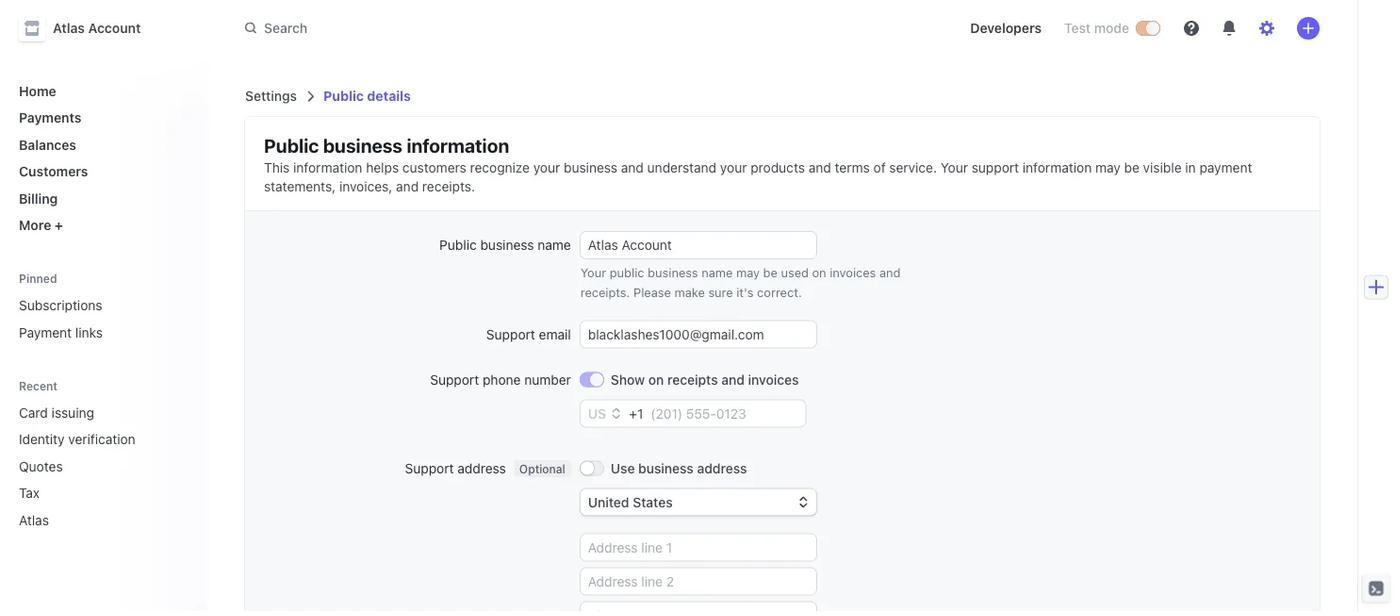Task type: describe. For each thing, give the bounding box(es) containing it.
developers
[[971, 20, 1042, 36]]

settings image
[[1260, 21, 1275, 36]]

payment links
[[19, 324, 103, 340]]

more +
[[19, 217, 63, 233]]

Address line 2 text field
[[581, 568, 817, 595]]

business for address
[[639, 460, 694, 476]]

phone
[[483, 372, 521, 387]]

home
[[19, 83, 56, 99]]

number
[[525, 372, 571, 387]]

payment
[[1200, 160, 1253, 175]]

Address line 1 text field
[[581, 534, 817, 561]]

name inside "your public business name may be used on invoices and receipts. please make sure it's correct."
[[702, 265, 733, 280]]

card issuing link
[[11, 397, 166, 428]]

receipts. inside public business information this information helps customers recognize your business and understand your products and terms of service. your support information may be visible in payment statements, invoices, and receipts.
[[422, 179, 475, 194]]

and inside "your public business name may be used on invoices and receipts. please make sure it's correct."
[[880, 265, 901, 280]]

service.
[[890, 160, 937, 175]]

support for support email
[[487, 326, 536, 342]]

help image
[[1184, 21, 1200, 36]]

invoices inside "your public business name may be used on invoices and receipts. please make sure it's correct."
[[830, 265, 876, 280]]

balances
[[19, 137, 76, 152]]

billing
[[19, 190, 58, 206]]

1 vertical spatial +
[[629, 406, 637, 421]]

on inside "your public business name may be used on invoices and receipts. please make sure it's correct."
[[812, 265, 827, 280]]

business right recognize
[[564, 160, 618, 175]]

public
[[610, 265, 645, 280]]

core navigation links element
[[11, 75, 192, 240]]

it's
[[737, 285, 754, 299]]

receipts. inside "your public business name may be used on invoices and receipts. please make sure it's correct."
[[581, 285, 630, 299]]

recent navigation links element
[[0, 378, 207, 535]]

use
[[611, 460, 635, 476]]

please
[[634, 285, 671, 299]]

balances link
[[11, 129, 192, 160]]

customers
[[19, 164, 88, 179]]

payments
[[19, 110, 81, 125]]

+ inside core navigation links element
[[55, 217, 63, 233]]

used
[[781, 265, 809, 280]]

public business name
[[440, 237, 571, 253]]

card issuing
[[19, 405, 94, 420]]

support for support address
[[405, 460, 454, 476]]

customers
[[403, 160, 467, 175]]

developers link
[[963, 13, 1050, 43]]

test mode
[[1065, 20, 1130, 36]]

states
[[633, 494, 673, 510]]

search
[[264, 20, 308, 36]]

this
[[264, 160, 290, 175]]

support for support phone number
[[430, 372, 479, 387]]

Support phone number telephone field
[[643, 400, 806, 427]]

recent element
[[0, 397, 207, 535]]

1 your from the left
[[534, 160, 560, 175]]

identity
[[19, 431, 65, 447]]

recognize
[[470, 160, 530, 175]]

Search text field
[[234, 11, 766, 46]]

show on receipts and invoices
[[611, 372, 799, 387]]



Task type: vqa. For each thing, say whether or not it's contained in the screenshot.
the 'Charge your customers Activate payments by verifying your business and connecting your bank account.'
no



Task type: locate. For each thing, give the bounding box(es) containing it.
0 horizontal spatial public
[[264, 134, 319, 156]]

united states button
[[581, 489, 817, 515]]

may up it's
[[736, 265, 760, 280]]

verification
[[68, 431, 136, 447]]

united states
[[588, 494, 673, 510]]

your public business name may be used on invoices and receipts. please make sure it's correct.
[[581, 265, 901, 299]]

Search search field
[[234, 11, 766, 46]]

2 your from the left
[[720, 160, 747, 175]]

public down customers
[[440, 237, 477, 253]]

atlas account button
[[19, 15, 160, 41]]

your right recognize
[[534, 160, 560, 175]]

identity verification link
[[11, 424, 166, 455]]

pinned element
[[11, 290, 192, 348]]

customers link
[[11, 156, 192, 187]]

of
[[874, 160, 886, 175]]

business
[[323, 134, 403, 156], [564, 160, 618, 175], [480, 237, 534, 253], [648, 265, 698, 280], [639, 460, 694, 476]]

+
[[55, 217, 63, 233], [629, 406, 637, 421]]

1 vertical spatial atlas
[[19, 512, 49, 528]]

1 horizontal spatial public
[[324, 88, 364, 104]]

1 horizontal spatial address
[[697, 460, 747, 476]]

support phone number
[[430, 372, 571, 387]]

subscriptions link
[[11, 290, 192, 321]]

receipts. down public
[[581, 285, 630, 299]]

terms
[[835, 160, 870, 175]]

1 vertical spatial on
[[649, 372, 664, 387]]

atlas account
[[53, 20, 141, 36]]

and
[[621, 160, 644, 175], [809, 160, 832, 175], [396, 179, 419, 194], [880, 265, 901, 280], [722, 372, 745, 387]]

may inside public business information this information helps customers recognize your business and understand your products and terms of service. your support information may be visible in payment statements, invoices, and receipts.
[[1096, 160, 1121, 175]]

tax
[[19, 485, 40, 501]]

0 horizontal spatial receipts.
[[422, 179, 475, 194]]

1 vertical spatial be
[[763, 265, 778, 280]]

1 horizontal spatial +
[[629, 406, 637, 421]]

1 vertical spatial your
[[581, 265, 607, 280]]

sure
[[709, 285, 733, 299]]

1 horizontal spatial be
[[1125, 160, 1140, 175]]

support
[[972, 160, 1020, 175]]

name
[[538, 237, 571, 253], [702, 265, 733, 280]]

0 vertical spatial be
[[1125, 160, 1140, 175]]

0 vertical spatial atlas
[[53, 20, 85, 36]]

business for name
[[480, 237, 534, 253]]

1 vertical spatial support
[[430, 372, 479, 387]]

1 address from the left
[[458, 460, 506, 476]]

0 horizontal spatial your
[[534, 160, 560, 175]]

business up make
[[648, 265, 698, 280]]

0 horizontal spatial be
[[763, 265, 778, 280]]

payment
[[19, 324, 72, 340]]

0 horizontal spatial +
[[55, 217, 63, 233]]

information up customers
[[407, 134, 509, 156]]

business for information
[[323, 134, 403, 156]]

test
[[1065, 20, 1091, 36]]

1 horizontal spatial receipts.
[[581, 285, 630, 299]]

information
[[407, 134, 509, 156], [293, 160, 363, 175], [1023, 160, 1092, 175]]

1 vertical spatial name
[[702, 265, 733, 280]]

+ right "more"
[[55, 217, 63, 233]]

information right support
[[1023, 160, 1092, 175]]

name up sure
[[702, 265, 733, 280]]

0 vertical spatial may
[[1096, 160, 1121, 175]]

public for name
[[440, 237, 477, 253]]

be
[[1125, 160, 1140, 175], [763, 265, 778, 280]]

optional
[[519, 462, 566, 475]]

+ down show
[[629, 406, 637, 421]]

2 horizontal spatial public
[[440, 237, 477, 253]]

business up states at the left bottom of page
[[639, 460, 694, 476]]

public details
[[324, 88, 411, 104]]

use business address
[[611, 460, 747, 476]]

visible
[[1144, 160, 1182, 175]]

more
[[19, 217, 51, 233]]

business down recognize
[[480, 237, 534, 253]]

1 horizontal spatial name
[[702, 265, 733, 280]]

0 vertical spatial receipts.
[[422, 179, 475, 194]]

on
[[812, 265, 827, 280], [649, 372, 664, 387]]

0 horizontal spatial atlas
[[19, 512, 49, 528]]

2 vertical spatial support
[[405, 460, 454, 476]]

on right show
[[649, 372, 664, 387]]

0 vertical spatial support
[[487, 326, 536, 342]]

invoices right used
[[830, 265, 876, 280]]

address
[[458, 460, 506, 476], [697, 460, 747, 476]]

details
[[367, 88, 411, 104]]

0 vertical spatial public
[[324, 88, 364, 104]]

tax link
[[11, 478, 166, 508]]

your
[[534, 160, 560, 175], [720, 160, 747, 175]]

payments link
[[11, 102, 192, 133]]

receipts
[[668, 372, 718, 387]]

2 vertical spatial public
[[440, 237, 477, 253]]

be up correct.
[[763, 265, 778, 280]]

support email
[[487, 326, 571, 342]]

0 vertical spatial +
[[55, 217, 63, 233]]

statements,
[[264, 179, 336, 194]]

atlas left account
[[53, 20, 85, 36]]

receipts.
[[422, 179, 475, 194], [581, 285, 630, 299]]

your left support
[[941, 160, 968, 175]]

0 horizontal spatial on
[[649, 372, 664, 387]]

Support email text field
[[581, 321, 817, 348]]

card
[[19, 405, 48, 420]]

+ 1
[[629, 406, 643, 421]]

1 vertical spatial receipts.
[[581, 285, 630, 299]]

1 horizontal spatial your
[[720, 160, 747, 175]]

in
[[1186, 160, 1196, 175]]

be left visible
[[1125, 160, 1140, 175]]

0 horizontal spatial information
[[293, 160, 363, 175]]

business inside "your public business name may be used on invoices and receipts. please make sure it's correct."
[[648, 265, 698, 280]]

products
[[751, 160, 805, 175]]

0 horizontal spatial invoices
[[748, 372, 799, 387]]

name up the email
[[538, 237, 571, 253]]

atlas inside button
[[53, 20, 85, 36]]

quotes
[[19, 458, 63, 474]]

0 horizontal spatial name
[[538, 237, 571, 253]]

home link
[[11, 75, 192, 106]]

your left public
[[581, 265, 607, 280]]

1 horizontal spatial on
[[812, 265, 827, 280]]

invoices
[[830, 265, 876, 280], [748, 372, 799, 387]]

helps
[[366, 160, 399, 175]]

0 vertical spatial your
[[941, 160, 968, 175]]

0 vertical spatial on
[[812, 265, 827, 280]]

public up 'this'
[[264, 134, 319, 156]]

0 horizontal spatial address
[[458, 460, 506, 476]]

settings
[[245, 88, 297, 104]]

your left products
[[720, 160, 747, 175]]

address left optional
[[458, 460, 506, 476]]

your inside public business information this information helps customers recognize your business and understand your products and terms of service. your support information may be visible in payment statements, invoices, and receipts.
[[941, 160, 968, 175]]

billing link
[[11, 183, 192, 214]]

atlas down tax
[[19, 512, 49, 528]]

public for information
[[264, 134, 319, 156]]

1 horizontal spatial invoices
[[830, 265, 876, 280]]

may
[[1096, 160, 1121, 175], [736, 265, 760, 280]]

0 vertical spatial name
[[538, 237, 571, 253]]

be inside public business information this information helps customers recognize your business and understand your products and terms of service. your support information may be visible in payment statements, invoices, and receipts.
[[1125, 160, 1140, 175]]

1
[[637, 406, 643, 421]]

2 address from the left
[[697, 460, 747, 476]]

1 horizontal spatial atlas
[[53, 20, 85, 36]]

0 horizontal spatial may
[[736, 265, 760, 280]]

issuing
[[52, 405, 94, 420]]

1 horizontal spatial information
[[407, 134, 509, 156]]

account
[[88, 20, 141, 36]]

atlas
[[53, 20, 85, 36], [19, 512, 49, 528]]

correct.
[[757, 285, 802, 299]]

1 vertical spatial invoices
[[748, 372, 799, 387]]

may left visible
[[1096, 160, 1121, 175]]

public business information this information helps customers recognize your business and understand your products and terms of service. your support information may be visible in payment statements, invoices, and receipts.
[[264, 134, 1253, 194]]

support
[[487, 326, 536, 342], [430, 372, 479, 387], [405, 460, 454, 476]]

invoices up support phone number phone field
[[748, 372, 799, 387]]

may inside "your public business name may be used on invoices and receipts. please make sure it's correct."
[[736, 265, 760, 280]]

be inside "your public business name may be used on invoices and receipts. please make sure it's correct."
[[763, 265, 778, 280]]

on right used
[[812, 265, 827, 280]]

Public business name text field
[[581, 232, 817, 258]]

atlas for atlas
[[19, 512, 49, 528]]

2 horizontal spatial information
[[1023, 160, 1092, 175]]

atlas for atlas account
[[53, 20, 85, 36]]

support address
[[405, 460, 506, 476]]

quotes link
[[11, 451, 166, 481]]

your
[[941, 160, 968, 175], [581, 265, 607, 280]]

0 vertical spatial invoices
[[830, 265, 876, 280]]

business up helps
[[323, 134, 403, 156]]

0 horizontal spatial your
[[581, 265, 607, 280]]

1 horizontal spatial may
[[1096, 160, 1121, 175]]

1 vertical spatial may
[[736, 265, 760, 280]]

united
[[588, 494, 630, 510]]

understand
[[648, 160, 717, 175]]

pinned
[[19, 272, 57, 285]]

email
[[539, 326, 571, 342]]

show
[[611, 372, 645, 387]]

your inside "your public business name may be used on invoices and receipts. please make sure it's correct."
[[581, 265, 607, 280]]

atlas link
[[11, 505, 166, 535]]

payment links link
[[11, 317, 192, 348]]

links
[[75, 324, 103, 340]]

invoices,
[[339, 179, 393, 194]]

receipts. down customers
[[422, 179, 475, 194]]

settings link
[[245, 88, 297, 104]]

pinned navigation links element
[[11, 271, 192, 348]]

subscriptions
[[19, 298, 102, 313]]

information up the statements,
[[293, 160, 363, 175]]

atlas inside recent element
[[19, 512, 49, 528]]

1 vertical spatial public
[[264, 134, 319, 156]]

address up united states dropdown button
[[697, 460, 747, 476]]

recent
[[19, 379, 58, 392]]

public inside public business information this information helps customers recognize your business and understand your products and terms of service. your support information may be visible in payment statements, invoices, and receipts.
[[264, 134, 319, 156]]

public
[[324, 88, 364, 104], [264, 134, 319, 156], [440, 237, 477, 253]]

make
[[675, 285, 705, 299]]

identity verification
[[19, 431, 136, 447]]

1 horizontal spatial your
[[941, 160, 968, 175]]

mode
[[1095, 20, 1130, 36]]

public left details
[[324, 88, 364, 104]]



